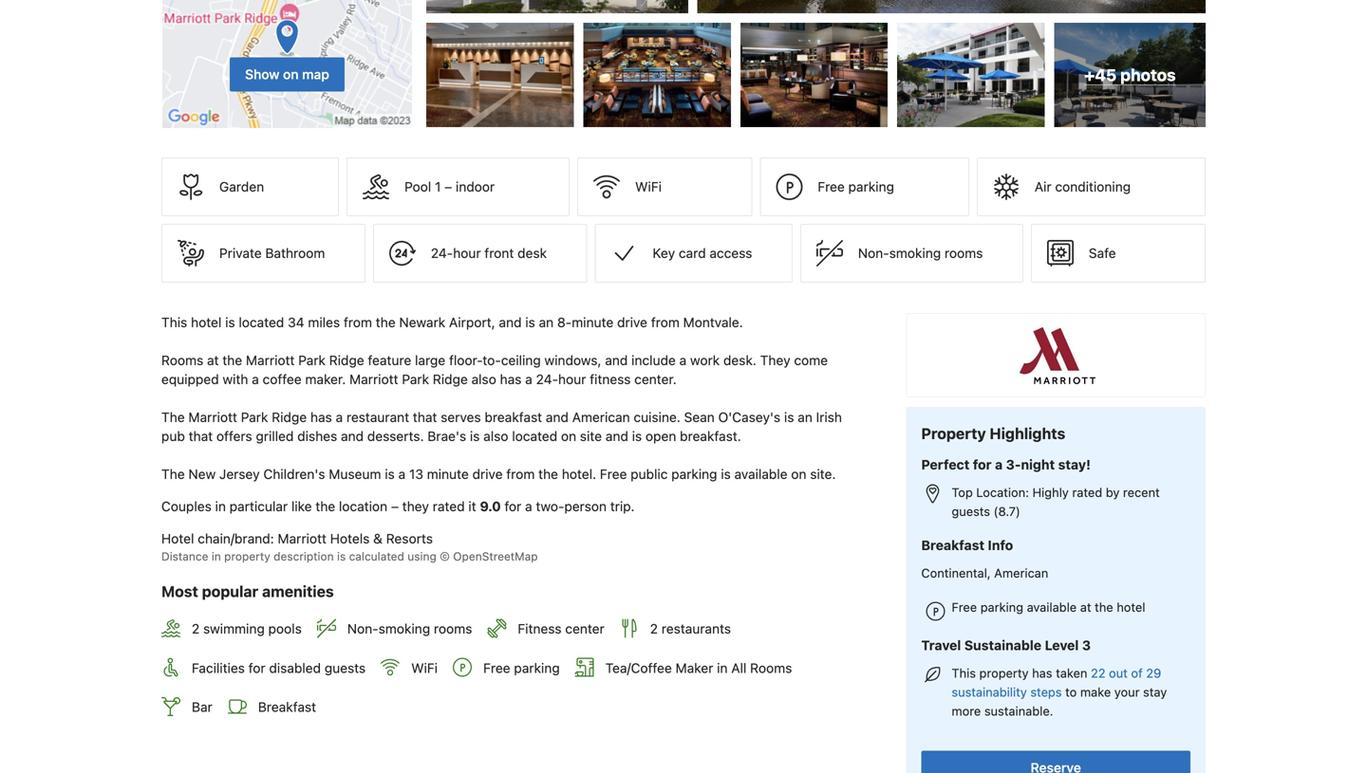 Task type: describe. For each thing, give the bounding box(es) containing it.
©
[[440, 551, 450, 564]]

rated inside top location: highly rated by recent guests (8.7)
[[1072, 486, 1103, 500]]

air conditioning button
[[977, 158, 1206, 217]]

hotel.
[[562, 467, 596, 483]]

this hotel is located 34 miles from the newark airport, and is an 8-minute drive from montvale. rooms at the marriott park ridge feature large floor-to-ceiling windows, and include a work desk. they come equipped with a coffee maker. marriott park ridge also has a 24-hour fitness center. the marriott park ridge has a restaurant that serves breakfast and american cuisine. sean o'casey's is an irish pub that offers grilled dishes and desserts. brae's is also located on site and is open breakfast. the new jersey children's museum is a 13 minute drive from the hotel. free public parking is available on site.
[[161, 315, 846, 483]]

is inside hotel chain/brand: marriott hotels & resorts distance in property description is calculated using © openstreetmap
[[337, 551, 346, 564]]

2 for 2 restaurants
[[650, 622, 658, 637]]

jersey
[[219, 467, 260, 483]]

map
[[302, 67, 329, 82]]

to make your stay more sustainable.
[[952, 686, 1167, 719]]

the left the hotel.
[[539, 467, 558, 483]]

1 horizontal spatial minute
[[572, 315, 614, 331]]

they
[[402, 499, 429, 515]]

property
[[922, 425, 986, 443]]

restaurants
[[662, 622, 731, 637]]

pools
[[268, 622, 302, 637]]

floor-
[[449, 353, 483, 369]]

using
[[408, 551, 437, 564]]

hotel
[[161, 531, 194, 547]]

more
[[952, 705, 981, 719]]

2 horizontal spatial park
[[402, 372, 429, 388]]

1 vertical spatial guests
[[325, 661, 366, 676]]

non-smoking rooms button
[[800, 224, 1024, 283]]

front
[[485, 246, 514, 261]]

this for this hotel is located 34 miles from the newark airport, and is an 8-minute drive from montvale. rooms at the marriott park ridge feature large floor-to-ceiling windows, and include a work desk. they come equipped with a coffee maker. marriott park ridge also has a 24-hour fitness center. the marriott park ridge has a restaurant that serves breakfast and american cuisine. sean o'casey's is an irish pub that offers grilled dishes and desserts. brae's is also located on site and is open breakfast. the new jersey children's museum is a 13 minute drive from the hotel. free public parking is available on site.
[[161, 315, 187, 331]]

1 vertical spatial wifi
[[411, 661, 438, 676]]

1 horizontal spatial drive
[[617, 315, 648, 331]]

0 horizontal spatial on
[[283, 67, 299, 82]]

show on map
[[245, 67, 329, 82]]

bar
[[192, 700, 213, 716]]

at inside this hotel is located 34 miles from the newark airport, and is an 8-minute drive from montvale. rooms at the marriott park ridge feature large floor-to-ceiling windows, and include a work desk. they come equipped with a coffee maker. marriott park ridge also has a 24-hour fitness center. the marriott park ridge has a restaurant that serves breakfast and american cuisine. sean o'casey's is an irish pub that offers grilled dishes and desserts. brae's is also located on site and is open breakfast. the new jersey children's museum is a 13 minute drive from the hotel. free public parking is available on site.
[[207, 353, 219, 369]]

equipped
[[161, 372, 219, 388]]

2 horizontal spatial from
[[651, 315, 680, 331]]

breakfast for breakfast info
[[922, 538, 985, 553]]

center
[[565, 622, 605, 637]]

1 horizontal spatial ridge
[[329, 353, 364, 369]]

a left 13
[[398, 467, 406, 483]]

1 horizontal spatial that
[[413, 410, 437, 426]]

2 vertical spatial has
[[1032, 667, 1053, 681]]

two-
[[536, 499, 564, 515]]

key card access button
[[595, 224, 793, 283]]

perfect for a 3-night stay!
[[922, 457, 1091, 473]]

key card access
[[653, 246, 753, 261]]

29
[[1146, 667, 1162, 681]]

and right airport,
[[499, 315, 522, 331]]

1 horizontal spatial hotel
[[1117, 600, 1146, 615]]

private
[[219, 246, 262, 261]]

desserts.
[[367, 429, 424, 445]]

+45 photos link
[[1055, 23, 1206, 127]]

free parking button
[[760, 158, 969, 217]]

fitness center
[[518, 622, 605, 637]]

irish
[[816, 410, 842, 426]]

is down "breakfast."
[[721, 467, 731, 483]]

24- inside this hotel is located 34 miles from the newark airport, and is an 8-minute drive from montvale. rooms at the marriott park ridge feature large floor-to-ceiling windows, and include a work desk. they come equipped with a coffee maker. marriott park ridge also has a 24-hour fitness center. the marriott park ridge has a restaurant that serves breakfast and american cuisine. sean o'casey's is an irish pub that offers grilled dishes and desserts. brae's is also located on site and is open breakfast. the new jersey children's museum is a 13 minute drive from the hotel. free public parking is available on site.
[[536, 372, 558, 388]]

and down restaurant
[[341, 429, 364, 445]]

1 horizontal spatial located
[[512, 429, 558, 445]]

calculated
[[349, 551, 404, 564]]

1 vertical spatial also
[[484, 429, 509, 445]]

dishes
[[297, 429, 337, 445]]

smoking inside the non-smoking rooms button
[[889, 246, 941, 261]]

available inside this hotel is located 34 miles from the newark airport, and is an 8-minute drive from montvale. rooms at the marriott park ridge feature large floor-to-ceiling windows, and include a work desk. they come equipped with a coffee maker. marriott park ridge also has a 24-hour fitness center. the marriott park ridge has a restaurant that serves breakfast and american cuisine. sean o'casey's is an irish pub that offers grilled dishes and desserts. brae's is also located on site and is open breakfast. the new jersey children's museum is a 13 minute drive from the hotel. free public parking is available on site.
[[735, 467, 788, 483]]

person
[[564, 499, 607, 515]]

air
[[1035, 179, 1052, 195]]

0 horizontal spatial smoking
[[379, 622, 430, 637]]

1 vertical spatial available
[[1027, 600, 1077, 615]]

breakfast
[[485, 410, 542, 426]]

air conditioning
[[1035, 179, 1131, 195]]

come
[[794, 353, 828, 369]]

breakfast for breakfast
[[258, 700, 316, 716]]

marriott inside hotel chain/brand: marriott hotels & resorts distance in property description is calculated using © openstreetmap
[[278, 531, 327, 547]]

&
[[373, 531, 383, 547]]

marriott up coffee
[[246, 353, 295, 369]]

maker
[[676, 661, 714, 676]]

continental, american
[[922, 566, 1049, 581]]

marriott down feature
[[350, 372, 398, 388]]

1 vertical spatial property
[[980, 667, 1029, 681]]

maker.
[[305, 372, 346, 388]]

center.
[[635, 372, 677, 388]]

location
[[339, 499, 388, 515]]

safe button
[[1031, 224, 1206, 283]]

grilled
[[256, 429, 294, 445]]

montvale.
[[683, 315, 743, 331]]

by
[[1106, 486, 1120, 500]]

chain/brand:
[[198, 531, 274, 547]]

for for guests
[[249, 661, 266, 676]]

is down serves
[[470, 429, 480, 445]]

parking down continental, american
[[981, 600, 1024, 615]]

non-smoking rooms inside button
[[858, 246, 983, 261]]

is left 8-
[[525, 315, 535, 331]]

serves
[[441, 410, 481, 426]]

0 vertical spatial has
[[500, 372, 522, 388]]

site.
[[810, 467, 836, 483]]

is left open
[[632, 429, 642, 445]]

wifi inside button
[[635, 179, 662, 195]]

night
[[1021, 457, 1055, 473]]

1 vertical spatial that
[[189, 429, 213, 445]]

stay
[[1143, 686, 1167, 700]]

1 vertical spatial non-
[[347, 622, 379, 637]]

children's
[[263, 467, 325, 483]]

popular
[[202, 583, 258, 601]]

newark
[[399, 315, 446, 331]]

9.0
[[480, 499, 501, 515]]

key
[[653, 246, 675, 261]]

0 horizontal spatial minute
[[427, 467, 469, 483]]

free parking inside button
[[818, 179, 894, 195]]

hotels
[[330, 531, 370, 547]]

disabled
[[269, 661, 321, 676]]

museum
[[329, 467, 381, 483]]

conditioning
[[1055, 179, 1131, 195]]

hotel chain/brand: marriott hotels & resorts distance in property description is calculated using © openstreetmap
[[161, 531, 538, 564]]

access
[[710, 246, 753, 261]]

24- inside button
[[431, 246, 453, 261]]

like
[[291, 499, 312, 515]]

free inside button
[[818, 179, 845, 195]]

1 horizontal spatial at
[[1080, 600, 1092, 615]]

1 horizontal spatial on
[[561, 429, 577, 445]]

1 horizontal spatial an
[[798, 410, 813, 426]]

they
[[760, 353, 791, 369]]

1 vertical spatial ridge
[[433, 372, 468, 388]]

private bathroom
[[219, 246, 325, 261]]

tea/coffee
[[606, 661, 672, 676]]

0 horizontal spatial from
[[344, 315, 372, 331]]

0 vertical spatial an
[[539, 315, 554, 331]]

brae's
[[428, 429, 466, 445]]

22 out of 29 sustainability steps
[[952, 667, 1162, 700]]

offers
[[216, 429, 252, 445]]

(8.7)
[[994, 505, 1021, 519]]

a left two- at the left bottom of the page
[[525, 499, 532, 515]]

swimming
[[203, 622, 265, 637]]

hotel inside this hotel is located 34 miles from the newark airport, and is an 8-minute drive from montvale. rooms at the marriott park ridge feature large floor-to-ceiling windows, and include a work desk. they come equipped with a coffee maker. marriott park ridge also has a 24-hour fitness center. the marriott park ridge has a restaurant that serves breakfast and american cuisine. sean o'casey's is an irish pub that offers grilled dishes and desserts. brae's is also located on site and is open breakfast. the new jersey children's museum is a 13 minute drive from the hotel. free public parking is available on site.
[[191, 315, 222, 331]]

this for this property has taken
[[952, 667, 976, 681]]

to-
[[483, 353, 501, 369]]

13
[[409, 467, 423, 483]]

in inside hotel chain/brand: marriott hotels & resorts distance in property description is calculated using © openstreetmap
[[212, 551, 221, 564]]

is right "o'casey's"
[[784, 410, 794, 426]]

travel
[[922, 638, 961, 654]]

0 vertical spatial also
[[472, 372, 496, 388]]

card
[[679, 246, 706, 261]]

guests inside top location: highly rated by recent guests (8.7)
[[952, 505, 990, 519]]



Task type: vqa. For each thing, say whether or not it's contained in the screenshot.
top States,
no



Task type: locate. For each thing, give the bounding box(es) containing it.
sustainability
[[952, 686, 1027, 700]]

resorts
[[386, 531, 433, 547]]

rated left by
[[1072, 486, 1103, 500]]

safe
[[1089, 246, 1116, 261]]

1 horizontal spatial american
[[994, 566, 1049, 581]]

pool 1 – indoor
[[405, 179, 495, 195]]

1 2 from the left
[[192, 622, 200, 637]]

non-
[[858, 246, 889, 261], [347, 622, 379, 637]]

0 vertical spatial rooms
[[161, 353, 203, 369]]

0 vertical spatial on
[[283, 67, 299, 82]]

0 horizontal spatial has
[[310, 410, 332, 426]]

0 vertical spatial smoking
[[889, 246, 941, 261]]

available down "o'casey's"
[[735, 467, 788, 483]]

rooms inside this hotel is located 34 miles from the newark airport, and is an 8-minute drive from montvale. rooms at the marriott park ridge feature large floor-to-ceiling windows, and include a work desk. they come equipped with a coffee maker. marriott park ridge also has a 24-hour fitness center. the marriott park ridge has a restaurant that serves breakfast and american cuisine. sean o'casey's is an irish pub that offers grilled dishes and desserts. brae's is also located on site and is open breakfast. the new jersey children's museum is a 13 minute drive from the hotel. free public parking is available on site.
[[161, 353, 203, 369]]

breakfast down disabled
[[258, 700, 316, 716]]

a up dishes
[[336, 410, 343, 426]]

2 horizontal spatial for
[[973, 457, 992, 473]]

photos
[[1121, 65, 1176, 85]]

rooms
[[161, 353, 203, 369], [750, 661, 792, 676]]

0 horizontal spatial non-
[[347, 622, 379, 637]]

minute right 13
[[427, 467, 469, 483]]

taken
[[1056, 667, 1088, 681]]

1 horizontal spatial guests
[[952, 505, 990, 519]]

free parking up the non-smoking rooms button
[[818, 179, 894, 195]]

1 vertical spatial non-smoking rooms
[[347, 622, 472, 637]]

1 horizontal spatial from
[[506, 467, 535, 483]]

0 vertical spatial for
[[973, 457, 992, 473]]

2 swimming pools
[[192, 622, 302, 637]]

with
[[223, 372, 248, 388]]

a down ceiling at the left
[[525, 372, 533, 388]]

1 vertical spatial in
[[212, 551, 221, 564]]

1 horizontal spatial this
[[952, 667, 976, 681]]

0 vertical spatial free parking
[[818, 179, 894, 195]]

an left 8-
[[539, 315, 554, 331]]

1 vertical spatial smoking
[[379, 622, 430, 637]]

22 out of 29 sustainability steps link
[[952, 667, 1162, 700]]

2 horizontal spatial on
[[791, 467, 807, 483]]

bathroom
[[265, 246, 325, 261]]

rooms
[[945, 246, 983, 261], [434, 622, 472, 637]]

coffee
[[263, 372, 302, 388]]

2 vertical spatial for
[[249, 661, 266, 676]]

in left all
[[717, 661, 728, 676]]

guests right disabled
[[325, 661, 366, 676]]

hour inside this hotel is located 34 miles from the newark airport, and is an 8-minute drive from montvale. rooms at the marriott park ridge feature large floor-to-ceiling windows, and include a work desk. they come equipped with a coffee maker. marriott park ridge also has a 24-hour fitness center. the marriott park ridge has a restaurant that serves breakfast and american cuisine. sean o'casey's is an irish pub that offers grilled dishes and desserts. brae's is also located on site and is open breakfast. the new jersey children's museum is a 13 minute drive from the hotel. free public parking is available on site.
[[558, 372, 586, 388]]

airport,
[[449, 315, 495, 331]]

for left disabled
[[249, 661, 266, 676]]

0 horizontal spatial non-smoking rooms
[[347, 622, 472, 637]]

2 horizontal spatial has
[[1032, 667, 1053, 681]]

couples
[[161, 499, 212, 515]]

at up 3
[[1080, 600, 1092, 615]]

ridge up maker.
[[329, 353, 364, 369]]

minute up windows, on the top left
[[572, 315, 614, 331]]

the up 22
[[1095, 600, 1114, 615]]

ridge up grilled
[[272, 410, 307, 426]]

rated
[[1072, 486, 1103, 500], [433, 499, 465, 515]]

free inside this hotel is located 34 miles from the newark airport, and is an 8-minute drive from montvale. rooms at the marriott park ridge feature large floor-to-ceiling windows, and include a work desk. they come equipped with a coffee maker. marriott park ridge also has a 24-hour fitness center. the marriott park ridge has a restaurant that serves breakfast and american cuisine. sean o'casey's is an irish pub that offers grilled dishes and desserts. brae's is also located on site and is open breakfast. the new jersey children's museum is a 13 minute drive from the hotel. free public parking is available on site.
[[600, 467, 627, 483]]

the right like
[[316, 499, 335, 515]]

the up with
[[223, 353, 242, 369]]

available
[[735, 467, 788, 483], [1027, 600, 1077, 615]]

property
[[224, 551, 270, 564], [980, 667, 1029, 681]]

1 vertical spatial on
[[561, 429, 577, 445]]

1 vertical spatial an
[[798, 410, 813, 426]]

and
[[499, 315, 522, 331], [605, 353, 628, 369], [546, 410, 569, 426], [341, 429, 364, 445], [606, 429, 629, 445]]

1 horizontal spatial 24-
[[536, 372, 558, 388]]

hour left front
[[453, 246, 481, 261]]

park up offers
[[241, 410, 268, 426]]

parking up the non-smoking rooms button
[[849, 179, 894, 195]]

property highlights
[[922, 425, 1066, 443]]

private bathroom button
[[161, 224, 365, 283]]

0 horizontal spatial 2
[[192, 622, 200, 637]]

located down the breakfast
[[512, 429, 558, 445]]

is down 'hotels'
[[337, 551, 346, 564]]

for right 9.0
[[505, 499, 522, 515]]

non-smoking rooms down free parking button
[[858, 246, 983, 261]]

an left the "irish"
[[798, 410, 813, 426]]

hour inside 24-hour front desk button
[[453, 246, 481, 261]]

from right miles
[[344, 315, 372, 331]]

free parking down fitness
[[483, 661, 560, 676]]

park down the large
[[402, 372, 429, 388]]

out
[[1109, 667, 1128, 681]]

breakfast up continental,
[[922, 538, 985, 553]]

this inside this hotel is located 34 miles from the newark airport, and is an 8-minute drive from montvale. rooms at the marriott park ridge feature large floor-to-ceiling windows, and include a work desk. they come equipped with a coffee maker. marriott park ridge also has a 24-hour fitness center. the marriott park ridge has a restaurant that serves breakfast and american cuisine. sean o'casey's is an irish pub that offers grilled dishes and desserts. brae's is also located on site and is open breakfast. the new jersey children's museum is a 13 minute drive from the hotel. free public parking is available on site.
[[161, 315, 187, 331]]

2 for 2 swimming pools
[[192, 622, 200, 637]]

the left the 'newark'
[[376, 315, 396, 331]]

1 horizontal spatial smoking
[[889, 246, 941, 261]]

drive up include
[[617, 315, 648, 331]]

0 horizontal spatial breakfast
[[258, 700, 316, 716]]

marriott up offers
[[188, 410, 237, 426]]

sustainable.
[[985, 705, 1054, 719]]

0 horizontal spatial an
[[539, 315, 554, 331]]

0 vertical spatial non-smoking rooms
[[858, 246, 983, 261]]

for left 3-
[[973, 457, 992, 473]]

smoking down free parking button
[[889, 246, 941, 261]]

on left site.
[[791, 467, 807, 483]]

2 vertical spatial on
[[791, 467, 807, 483]]

from up include
[[651, 315, 680, 331]]

work
[[690, 353, 720, 369]]

rated left it
[[433, 499, 465, 515]]

0 horizontal spatial guests
[[325, 661, 366, 676]]

is left 13
[[385, 467, 395, 483]]

0 horizontal spatial park
[[241, 410, 268, 426]]

in right "couples"
[[215, 499, 226, 515]]

1 vertical spatial –
[[391, 499, 399, 515]]

0 vertical spatial park
[[298, 353, 326, 369]]

1 vertical spatial for
[[505, 499, 522, 515]]

0 horizontal spatial located
[[239, 315, 284, 331]]

also down the breakfast
[[484, 429, 509, 445]]

1 horizontal spatial rooms
[[750, 661, 792, 676]]

pool
[[405, 179, 431, 195]]

and right the breakfast
[[546, 410, 569, 426]]

windows,
[[545, 353, 602, 369]]

park up maker.
[[298, 353, 326, 369]]

1 horizontal spatial wifi
[[635, 179, 662, 195]]

hour down windows, on the top left
[[558, 372, 586, 388]]

property inside hotel chain/brand: marriott hotels & resorts distance in property description is calculated using © openstreetmap
[[224, 551, 270, 564]]

marriott
[[246, 353, 295, 369], [350, 372, 398, 388], [188, 410, 237, 426], [278, 531, 327, 547]]

1 horizontal spatial rated
[[1072, 486, 1103, 500]]

0 vertical spatial guests
[[952, 505, 990, 519]]

parking inside this hotel is located 34 miles from the newark airport, and is an 8-minute drive from montvale. rooms at the marriott park ridge feature large floor-to-ceiling windows, and include a work desk. they come equipped with a coffee maker. marriott park ridge also has a 24-hour fitness center. the marriott park ridge has a restaurant that serves breakfast and american cuisine. sean o'casey's is an irish pub that offers grilled dishes and desserts. brae's is also located on site and is open breakfast. the new jersey children's museum is a 13 minute drive from the hotel. free public parking is available on site.
[[672, 467, 717, 483]]

marriott hotels & resorts image
[[1020, 328, 1096, 385]]

guests down top
[[952, 505, 990, 519]]

2 vertical spatial in
[[717, 661, 728, 676]]

24- left front
[[431, 246, 453, 261]]

hotel up of
[[1117, 600, 1146, 615]]

miles
[[308, 315, 340, 331]]

location:
[[977, 486, 1029, 500]]

steps
[[1031, 686, 1062, 700]]

parking down fitness
[[514, 661, 560, 676]]

smoking
[[889, 246, 941, 261], [379, 622, 430, 637]]

drive up 9.0
[[472, 467, 503, 483]]

0 vertical spatial american
[[572, 410, 630, 426]]

0 vertical spatial rooms
[[945, 246, 983, 261]]

– left they
[[391, 499, 399, 515]]

3-
[[1006, 457, 1021, 473]]

2 the from the top
[[161, 467, 185, 483]]

0 horizontal spatial rooms
[[434, 622, 472, 637]]

rooms up equipped
[[161, 353, 203, 369]]

facilities for disabled guests
[[192, 661, 366, 676]]

top
[[952, 486, 973, 500]]

particular
[[230, 499, 288, 515]]

non- down calculated
[[347, 622, 379, 637]]

at
[[207, 353, 219, 369], [1080, 600, 1092, 615]]

this
[[161, 315, 187, 331], [952, 667, 976, 681]]

and up fitness on the left
[[605, 353, 628, 369]]

from down the breakfast
[[506, 467, 535, 483]]

on left map in the left of the page
[[283, 67, 299, 82]]

the left new
[[161, 467, 185, 483]]

rooms right all
[[750, 661, 792, 676]]

2 up tea/coffee
[[650, 622, 658, 637]]

non- inside button
[[858, 246, 889, 261]]

0 horizontal spatial –
[[391, 499, 399, 515]]

for
[[973, 457, 992, 473], [505, 499, 522, 515], [249, 661, 266, 676]]

1 horizontal spatial non-
[[858, 246, 889, 261]]

0 vertical spatial located
[[239, 315, 284, 331]]

1 vertical spatial hour
[[558, 372, 586, 388]]

1 horizontal spatial property
[[980, 667, 1029, 681]]

1 vertical spatial drive
[[472, 467, 503, 483]]

garden button
[[161, 158, 339, 217]]

has
[[500, 372, 522, 388], [310, 410, 332, 426], [1032, 667, 1053, 681]]

facilities
[[192, 661, 245, 676]]

and right site
[[606, 429, 629, 445]]

1 vertical spatial located
[[512, 429, 558, 445]]

1 vertical spatial minute
[[427, 467, 469, 483]]

o'casey's
[[718, 410, 781, 426]]

guests
[[952, 505, 990, 519], [325, 661, 366, 676]]

– right 1
[[445, 179, 452, 195]]

located left 34
[[239, 315, 284, 331]]

1 horizontal spatial breakfast
[[922, 538, 985, 553]]

0 horizontal spatial property
[[224, 551, 270, 564]]

0 vertical spatial available
[[735, 467, 788, 483]]

property up sustainability
[[980, 667, 1029, 681]]

continental,
[[922, 566, 991, 581]]

hotel up equipped
[[191, 315, 222, 331]]

1 vertical spatial free parking
[[483, 661, 560, 676]]

0 horizontal spatial this
[[161, 315, 187, 331]]

0 horizontal spatial ridge
[[272, 410, 307, 426]]

recent
[[1123, 486, 1160, 500]]

0 vertical spatial in
[[215, 499, 226, 515]]

2 restaurants
[[650, 622, 731, 637]]

the up pub
[[161, 410, 185, 426]]

smoking down using
[[379, 622, 430, 637]]

1 horizontal spatial for
[[505, 499, 522, 515]]

0 vertical spatial hotel
[[191, 315, 222, 331]]

property down chain/brand:
[[224, 551, 270, 564]]

public
[[631, 467, 668, 483]]

0 vertical spatial non-
[[858, 246, 889, 261]]

breakfast info
[[922, 538, 1014, 553]]

8-
[[557, 315, 572, 331]]

has up steps
[[1032, 667, 1053, 681]]

– inside button
[[445, 179, 452, 195]]

trip.
[[610, 499, 635, 515]]

a left "work"
[[680, 353, 687, 369]]

ceiling
[[501, 353, 541, 369]]

top location: highly rated by recent guests (8.7)
[[952, 486, 1160, 519]]

on left site
[[561, 429, 577, 445]]

desk.
[[724, 353, 757, 369]]

that right pub
[[189, 429, 213, 445]]

2 vertical spatial park
[[241, 410, 268, 426]]

all
[[731, 661, 747, 676]]

perfect
[[922, 457, 970, 473]]

24- down windows, on the top left
[[536, 372, 558, 388]]

1 horizontal spatial available
[[1027, 600, 1077, 615]]

parking down "breakfast."
[[672, 467, 717, 483]]

0 vertical spatial ridge
[[329, 353, 364, 369]]

free
[[818, 179, 845, 195], [600, 467, 627, 483], [952, 600, 977, 615], [483, 661, 511, 676]]

also down to-
[[472, 372, 496, 388]]

feature
[[368, 353, 411, 369]]

couples in particular like the location – they rated it 9.0 for a two-person trip.
[[161, 499, 635, 515]]

american down the info
[[994, 566, 1049, 581]]

0 horizontal spatial available
[[735, 467, 788, 483]]

available up level
[[1027, 600, 1077, 615]]

1 horizontal spatial park
[[298, 353, 326, 369]]

1
[[435, 179, 441, 195]]

restaurant
[[347, 410, 409, 426]]

this up sustainability
[[952, 667, 976, 681]]

non-smoking rooms down using
[[347, 622, 472, 637]]

1 horizontal spatial hour
[[558, 372, 586, 388]]

is up with
[[225, 315, 235, 331]]

that
[[413, 410, 437, 426], [189, 429, 213, 445]]

0 vertical spatial property
[[224, 551, 270, 564]]

in
[[215, 499, 226, 515], [212, 551, 221, 564], [717, 661, 728, 676]]

also
[[472, 372, 496, 388], [484, 429, 509, 445]]

this up equipped
[[161, 315, 187, 331]]

large
[[415, 353, 446, 369]]

description
[[274, 551, 334, 564]]

+45 photos
[[1085, 65, 1176, 85]]

1 vertical spatial rooms
[[750, 661, 792, 676]]

american inside this hotel is located 34 miles from the newark airport, and is an 8-minute drive from montvale. rooms at the marriott park ridge feature large floor-to-ceiling windows, and include a work desk. they come equipped with a coffee maker. marriott park ridge also has a 24-hour fitness center. the marriott park ridge has a restaurant that serves breakfast and american cuisine. sean o'casey's is an irish pub that offers grilled dishes and desserts. brae's is also located on site and is open breakfast. the new jersey children's museum is a 13 minute drive from the hotel. free public parking is available on site.
[[572, 410, 630, 426]]

1 vertical spatial has
[[310, 410, 332, 426]]

0 vertical spatial minute
[[572, 315, 614, 331]]

0 vertical spatial breakfast
[[922, 538, 985, 553]]

2 2 from the left
[[650, 622, 658, 637]]

american up site
[[572, 410, 630, 426]]

a left 3-
[[995, 457, 1003, 473]]

ridge down floor-
[[433, 372, 468, 388]]

24-hour front desk button
[[373, 224, 587, 283]]

1 vertical spatial at
[[1080, 600, 1092, 615]]

for for 3-
[[973, 457, 992, 473]]

include
[[632, 353, 676, 369]]

parking
[[849, 179, 894, 195], [672, 467, 717, 483], [981, 600, 1024, 615], [514, 661, 560, 676]]

a right with
[[252, 372, 259, 388]]

1 vertical spatial hotel
[[1117, 600, 1146, 615]]

has up dishes
[[310, 410, 332, 426]]

this property has taken
[[952, 667, 1091, 681]]

2 left swimming
[[192, 622, 200, 637]]

0 horizontal spatial hour
[[453, 246, 481, 261]]

0 horizontal spatial hotel
[[191, 315, 222, 331]]

fitness
[[518, 622, 562, 637]]

your
[[1115, 686, 1140, 700]]

at up equipped
[[207, 353, 219, 369]]

2 horizontal spatial ridge
[[433, 372, 468, 388]]

1 vertical spatial rooms
[[434, 622, 472, 637]]

parking inside button
[[849, 179, 894, 195]]

a
[[680, 353, 687, 369], [252, 372, 259, 388], [525, 372, 533, 388], [336, 410, 343, 426], [995, 457, 1003, 473], [398, 467, 406, 483], [525, 499, 532, 515]]

0 horizontal spatial rated
[[433, 499, 465, 515]]

rooms inside button
[[945, 246, 983, 261]]

1 horizontal spatial free parking
[[818, 179, 894, 195]]

1 the from the top
[[161, 410, 185, 426]]

in down chain/brand:
[[212, 551, 221, 564]]

0 vertical spatial the
[[161, 410, 185, 426]]

0 horizontal spatial at
[[207, 353, 219, 369]]

1 horizontal spatial non-smoking rooms
[[858, 246, 983, 261]]

stay!
[[1058, 457, 1091, 473]]

0 horizontal spatial for
[[249, 661, 266, 676]]

0 vertical spatial this
[[161, 315, 187, 331]]

has down ceiling at the left
[[500, 372, 522, 388]]

24-
[[431, 246, 453, 261], [536, 372, 558, 388]]

non- down free parking button
[[858, 246, 889, 261]]

2
[[192, 622, 200, 637], [650, 622, 658, 637]]

breakfast
[[922, 538, 985, 553], [258, 700, 316, 716]]

1 horizontal spatial 2
[[650, 622, 658, 637]]

0 horizontal spatial 24-
[[431, 246, 453, 261]]

marriott up description
[[278, 531, 327, 547]]

0 vertical spatial drive
[[617, 315, 648, 331]]



